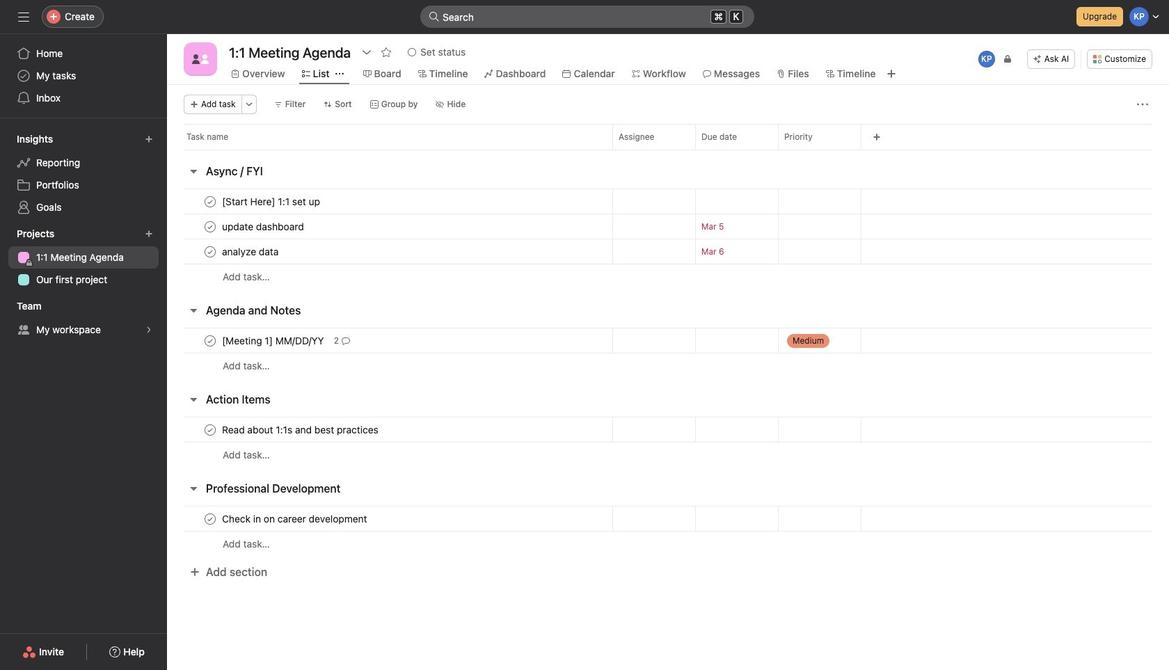 Task type: vqa. For each thing, say whether or not it's contained in the screenshot.
Antartica for 27
no



Task type: locate. For each thing, give the bounding box(es) containing it.
task name text field for mark complete option inside the read about 1:1s and best practices cell
[[219, 423, 383, 437]]

add field image
[[873, 133, 882, 141]]

more actions image
[[1138, 99, 1149, 110], [245, 100, 253, 109]]

Mark complete checkbox
[[202, 193, 219, 210], [202, 243, 219, 260], [202, 333, 219, 349]]

add to starred image
[[381, 47, 392, 58]]

1 vertical spatial mark complete checkbox
[[202, 243, 219, 260]]

mark complete image
[[202, 193, 219, 210], [202, 218, 219, 235], [202, 243, 219, 260], [202, 333, 219, 349], [202, 422, 219, 438], [202, 511, 219, 528]]

task name text field inside "[start here] 1:1 set up" cell
[[219, 195, 325, 209]]

0 horizontal spatial more actions image
[[245, 100, 253, 109]]

2 mark complete image from the top
[[202, 218, 219, 235]]

mark complete checkbox inside analyze data cell
[[202, 243, 219, 260]]

show options image
[[362, 47, 373, 58]]

insights element
[[0, 127, 167, 221]]

0 vertical spatial collapse task list for this group image
[[188, 166, 199, 177]]

2 collapse task list for this group image from the top
[[188, 305, 199, 316]]

projects element
[[0, 221, 167, 294]]

0 vertical spatial task name text field
[[219, 220, 308, 234]]

update dashboard cell
[[167, 214, 613, 240]]

mark complete checkbox inside "[start here] 1:1 set up" cell
[[202, 193, 219, 210]]

1 collapse task list for this group image from the top
[[188, 166, 199, 177]]

row
[[167, 124, 1170, 150], [184, 149, 1153, 150], [167, 189, 1170, 214], [167, 214, 1170, 240], [167, 239, 1170, 265], [167, 264, 1170, 290], [167, 328, 1170, 354], [167, 353, 1170, 379], [167, 417, 1170, 443], [167, 442, 1170, 468], [167, 506, 1170, 532], [167, 531, 1170, 557]]

3 mark complete checkbox from the top
[[202, 511, 219, 528]]

2 task name text field from the top
[[219, 245, 283, 259]]

mark complete image inside update dashboard cell
[[202, 218, 219, 235]]

mark complete image for check in on career development cell
[[202, 511, 219, 528]]

mark complete checkbox for read about 1:1s and best practices cell
[[202, 422, 219, 438]]

mark complete checkbox inside [meeting 1] mm/dd/yy cell
[[202, 333, 219, 349]]

task name text field inside analyze data cell
[[219, 245, 283, 259]]

add tab image
[[886, 68, 897, 79]]

global element
[[0, 34, 167, 118]]

3 mark complete checkbox from the top
[[202, 333, 219, 349]]

mark complete checkbox for [meeting 1] mm/dd/yy cell
[[202, 333, 219, 349]]

mark complete checkbox inside update dashboard cell
[[202, 218, 219, 235]]

Mark complete checkbox
[[202, 218, 219, 235], [202, 422, 219, 438], [202, 511, 219, 528]]

3 mark complete image from the top
[[202, 243, 219, 260]]

[start here] 1:1 set up cell
[[167, 189, 613, 214]]

2 task name text field from the top
[[219, 334, 328, 348]]

Task name text field
[[219, 220, 308, 234], [219, 334, 328, 348]]

1 vertical spatial task name text field
[[219, 334, 328, 348]]

header agenda and notes tree grid
[[167, 328, 1170, 379]]

4 task name text field from the top
[[219, 512, 372, 526]]

task name text field inside [meeting 1] mm/dd/yy cell
[[219, 334, 328, 348]]

2 mark complete checkbox from the top
[[202, 422, 219, 438]]

task name text field inside update dashboard cell
[[219, 220, 308, 234]]

new insights image
[[145, 135, 153, 143]]

2 mark complete checkbox from the top
[[202, 243, 219, 260]]

0 vertical spatial mark complete checkbox
[[202, 218, 219, 235]]

mark complete image for analyze data cell
[[202, 243, 219, 260]]

mark complete image inside analyze data cell
[[202, 243, 219, 260]]

2 vertical spatial collapse task list for this group image
[[188, 483, 199, 494]]

teams element
[[0, 294, 167, 344]]

1 horizontal spatial more actions image
[[1138, 99, 1149, 110]]

mark complete checkbox inside check in on career development cell
[[202, 511, 219, 528]]

people image
[[192, 51, 209, 68]]

4 mark complete image from the top
[[202, 333, 219, 349]]

3 task name text field from the top
[[219, 423, 383, 437]]

mark complete image inside check in on career development cell
[[202, 511, 219, 528]]

None text field
[[226, 40, 355, 65]]

5 mark complete image from the top
[[202, 422, 219, 438]]

2 vertical spatial mark complete checkbox
[[202, 333, 219, 349]]

1 task name text field from the top
[[219, 195, 325, 209]]

mark complete image inside read about 1:1s and best practices cell
[[202, 422, 219, 438]]

task name text field inside check in on career development cell
[[219, 512, 372, 526]]

mark complete checkbox for update dashboard cell at top
[[202, 218, 219, 235]]

6 mark complete image from the top
[[202, 511, 219, 528]]

collapse task list for this group image
[[188, 166, 199, 177], [188, 305, 199, 316], [188, 483, 199, 494]]

None field
[[421, 6, 755, 28]]

mark complete image inside "[start here] 1:1 set up" cell
[[202, 193, 219, 210]]

3 collapse task list for this group image from the top
[[188, 483, 199, 494]]

2 vertical spatial mark complete checkbox
[[202, 511, 219, 528]]

Task name text field
[[219, 195, 325, 209], [219, 245, 283, 259], [219, 423, 383, 437], [219, 512, 372, 526]]

Search tasks, projects, and more text field
[[421, 6, 755, 28]]

2 comments image
[[342, 337, 350, 345]]

1 task name text field from the top
[[219, 220, 308, 234]]

task name text field inside read about 1:1s and best practices cell
[[219, 423, 383, 437]]

1 vertical spatial mark complete checkbox
[[202, 422, 219, 438]]

hide sidebar image
[[18, 11, 29, 22]]

mark complete checkbox inside read about 1:1s and best practices cell
[[202, 422, 219, 438]]

1 mark complete checkbox from the top
[[202, 193, 219, 210]]

new project or portfolio image
[[145, 230, 153, 238]]

1 vertical spatial collapse task list for this group image
[[188, 305, 199, 316]]

1 mark complete checkbox from the top
[[202, 218, 219, 235]]

1 mark complete image from the top
[[202, 193, 219, 210]]

0 vertical spatial mark complete checkbox
[[202, 193, 219, 210]]

mark complete checkbox for "[start here] 1:1 set up" cell
[[202, 193, 219, 210]]



Task type: describe. For each thing, give the bounding box(es) containing it.
collapse task list for this group image for mark complete option in the check in on career development cell
[[188, 483, 199, 494]]

task name text field for mark complete option in the update dashboard cell
[[219, 220, 308, 234]]

header action items tree grid
[[167, 417, 1170, 468]]

collapse task list for this group image
[[188, 394, 199, 405]]

task name text field for mark complete checkbox within [meeting 1] mm/dd/yy cell
[[219, 334, 328, 348]]

analyze data cell
[[167, 239, 613, 265]]

read about 1:1s and best practices cell
[[167, 417, 613, 443]]

[meeting 1] mm/dd/yy cell
[[167, 328, 613, 354]]

prominent image
[[429, 11, 440, 22]]

tab actions image
[[335, 70, 344, 78]]

task name text field for mark complete checkbox inside the "[start here] 1:1 set up" cell
[[219, 195, 325, 209]]

header professional development tree grid
[[167, 506, 1170, 557]]

mark complete image for [meeting 1] mm/dd/yy cell
[[202, 333, 219, 349]]

mark complete image for update dashboard cell at top
[[202, 218, 219, 235]]

header async / fyi tree grid
[[167, 189, 1170, 290]]

mark complete image for "[start here] 1:1 set up" cell
[[202, 193, 219, 210]]

task name text field for mark complete option in the check in on career development cell
[[219, 512, 372, 526]]

mark complete checkbox for analyze data cell
[[202, 243, 219, 260]]

check in on career development cell
[[167, 506, 613, 532]]

task name text field for mark complete checkbox within the analyze data cell
[[219, 245, 283, 259]]

mark complete image for read about 1:1s and best practices cell
[[202, 422, 219, 438]]

collapse task list for this group image for mark complete checkbox within [meeting 1] mm/dd/yy cell
[[188, 305, 199, 316]]

see details, my workspace image
[[145, 326, 153, 334]]

mark complete checkbox for check in on career development cell
[[202, 511, 219, 528]]

collapse task list for this group image for mark complete checkbox inside the "[start here] 1:1 set up" cell
[[188, 166, 199, 177]]



